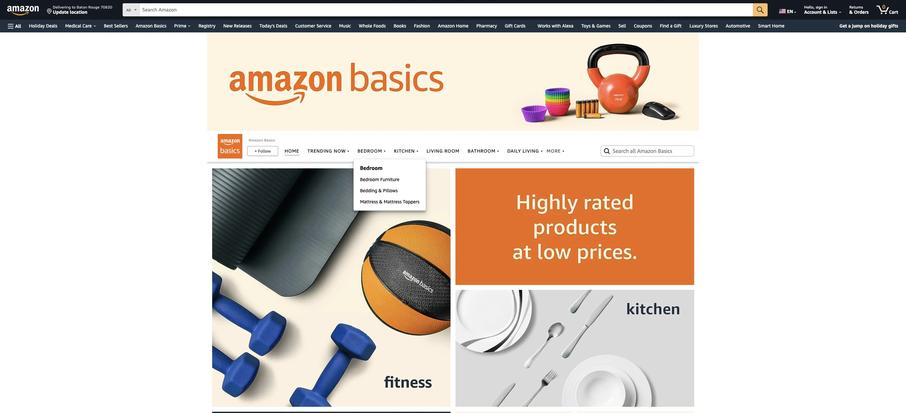 Task type: vqa. For each thing, say whether or not it's contained in the screenshot.
PROCESSOR inside the Processor Speed 4.30 GHz
no



Task type: locate. For each thing, give the bounding box(es) containing it.
smart
[[759, 23, 772, 29]]

pharmacy link
[[473, 21, 501, 31]]

search image
[[603, 147, 611, 155]]

in
[[825, 5, 828, 10]]

best sellers link
[[100, 21, 132, 31]]

0 vertical spatial amazon basics
[[136, 23, 167, 29]]

& inside toys & games link
[[592, 23, 596, 29]]

books
[[394, 23, 407, 29]]

get a jump on holiday gifts
[[840, 23, 899, 29]]

registry
[[199, 23, 216, 29]]

2 horizontal spatial &
[[850, 9, 853, 15]]

amazon for amazon home "link"
[[438, 23, 455, 29]]

amazon
[[136, 23, 153, 29], [438, 23, 455, 29], [249, 138, 263, 143]]

luxury
[[690, 23, 704, 29]]

amazon for the top amazon basics link
[[136, 23, 153, 29]]

2 gift from the left
[[674, 23, 682, 29]]

0 horizontal spatial amazon
[[136, 23, 153, 29]]

basics up follow
[[264, 138, 275, 143]]

prime
[[174, 23, 187, 29]]

& right the toys
[[592, 23, 596, 29]]

amazon basics link left 'prime'
[[132, 21, 170, 31]]

0 horizontal spatial &
[[592, 23, 596, 29]]

a right get
[[849, 23, 852, 29]]

alexa
[[563, 23, 574, 29]]

amazon basics
[[136, 23, 167, 29], [249, 138, 275, 143]]

deals for today's deals
[[276, 23, 288, 29]]

deals inside holiday deals link
[[46, 23, 57, 29]]

& left lists
[[824, 9, 827, 15]]

all
[[126, 8, 131, 12], [15, 23, 21, 29]]

gift right find
[[674, 23, 682, 29]]

all down amazon image
[[15, 23, 21, 29]]

fashion link
[[410, 21, 434, 31]]

medical
[[65, 23, 81, 29]]

foods
[[374, 23, 386, 29]]

amazon basics link up + follow
[[249, 138, 275, 143]]

all inside button
[[15, 23, 21, 29]]

&
[[824, 9, 827, 15], [850, 9, 853, 15], [592, 23, 596, 29]]

amazon inside "link"
[[438, 23, 455, 29]]

holiday deals link
[[25, 21, 61, 31]]

0 horizontal spatial amazon basics link
[[132, 21, 170, 31]]

amazon right sellers
[[136, 23, 153, 29]]

a
[[671, 23, 673, 29], [849, 23, 852, 29]]

deals
[[46, 23, 57, 29], [276, 23, 288, 29]]

1 horizontal spatial amazon basics
[[249, 138, 275, 143]]

0 horizontal spatial all
[[15, 23, 21, 29]]

0 vertical spatial basics
[[154, 23, 167, 29]]

1 deals from the left
[[46, 23, 57, 29]]

0 horizontal spatial gift
[[505, 23, 513, 29]]

care
[[82, 23, 92, 29]]

none submit inside "all" search field
[[754, 3, 768, 16]]

a for find
[[671, 23, 673, 29]]

music
[[339, 23, 351, 29]]

None submit
[[754, 3, 768, 16]]

0 horizontal spatial home
[[456, 23, 469, 29]]

smart home link
[[755, 21, 789, 31]]

2 deals from the left
[[276, 23, 288, 29]]

0 horizontal spatial a
[[671, 23, 673, 29]]

home right smart at the right top of the page
[[773, 23, 785, 29]]

1 horizontal spatial &
[[824, 9, 827, 15]]

1 home from the left
[[456, 23, 469, 29]]

gift cards
[[505, 23, 526, 29]]

find a gift
[[661, 23, 682, 29]]

& for account
[[824, 9, 827, 15]]

music link
[[336, 21, 355, 31]]

1 horizontal spatial amazon basics link
[[249, 138, 275, 143]]

deals right today's
[[276, 23, 288, 29]]

account & lists
[[805, 9, 838, 15]]

amazon basics up + follow
[[249, 138, 275, 143]]

gifts
[[889, 23, 899, 29]]

home down search amazon text box on the top of page
[[456, 23, 469, 29]]

toys & games link
[[578, 21, 615, 31]]

get
[[840, 23, 848, 29]]

home for smart home
[[773, 23, 785, 29]]

0 horizontal spatial deals
[[46, 23, 57, 29]]

0 vertical spatial all
[[126, 8, 131, 12]]

Search all Amazon Basics search field
[[613, 146, 684, 157]]

smart home
[[759, 23, 785, 29]]

2 a from the left
[[849, 23, 852, 29]]

amazon down "all" search field
[[438, 23, 455, 29]]

deals inside today's deals link
[[276, 23, 288, 29]]

1 gift from the left
[[505, 23, 513, 29]]

home inside "link"
[[456, 23, 469, 29]]

new releases link
[[220, 21, 256, 31]]

works with alexa
[[538, 23, 574, 29]]

basics
[[154, 23, 167, 29], [264, 138, 275, 143]]

location
[[70, 9, 87, 15]]

gift left the cards
[[505, 23, 513, 29]]

0 horizontal spatial basics
[[154, 23, 167, 29]]

best
[[104, 23, 113, 29]]

& inside returns & orders
[[850, 9, 853, 15]]

1 vertical spatial amazon basics link
[[249, 138, 275, 143]]

basics left 'prime'
[[154, 23, 167, 29]]

sellers
[[114, 23, 128, 29]]

1 vertical spatial all
[[15, 23, 21, 29]]

sign
[[816, 5, 824, 10]]

hello, sign in
[[805, 5, 828, 10]]

1 horizontal spatial all
[[126, 8, 131, 12]]

2 horizontal spatial amazon
[[438, 23, 455, 29]]

all inside search field
[[126, 8, 131, 12]]

1 horizontal spatial gift
[[674, 23, 682, 29]]

whole foods
[[359, 23, 386, 29]]

1 vertical spatial basics
[[264, 138, 275, 143]]

home
[[456, 23, 469, 29], [773, 23, 785, 29]]

update
[[53, 9, 69, 15]]

works with alexa link
[[534, 21, 578, 31]]

lists
[[828, 9, 838, 15]]

account
[[805, 9, 822, 15]]

& left "orders"
[[850, 9, 853, 15]]

1 horizontal spatial basics
[[264, 138, 275, 143]]

toys & games
[[582, 23, 611, 29]]

all up sellers
[[126, 8, 131, 12]]

cards
[[514, 23, 526, 29]]

a right find
[[671, 23, 673, 29]]

coupons link
[[631, 21, 657, 31]]

returns
[[850, 5, 864, 10]]

customer service
[[295, 23, 332, 29]]

service
[[317, 23, 332, 29]]

whole
[[359, 23, 373, 29]]

1 horizontal spatial home
[[773, 23, 785, 29]]

+ follow button
[[248, 147, 278, 156]]

0 horizontal spatial amazon basics
[[136, 23, 167, 29]]

fashion
[[414, 23, 430, 29]]

2 home from the left
[[773, 23, 785, 29]]

1 a from the left
[[671, 23, 673, 29]]

rouge
[[88, 5, 100, 10]]

amazon up +
[[249, 138, 263, 143]]

amazon basics left 'prime'
[[136, 23, 167, 29]]

amazon basics link
[[132, 21, 170, 31], [249, 138, 275, 143]]

1 horizontal spatial a
[[849, 23, 852, 29]]

deals right holiday
[[46, 23, 57, 29]]

gift
[[505, 23, 513, 29], [674, 23, 682, 29]]

follow
[[258, 149, 271, 154]]

1 horizontal spatial deals
[[276, 23, 288, 29]]



Task type: describe. For each thing, give the bounding box(es) containing it.
basics inside navigation navigation
[[154, 23, 167, 29]]

releases
[[234, 23, 252, 29]]

medical care
[[65, 23, 92, 29]]

All search field
[[123, 3, 768, 17]]

today's deals
[[260, 23, 288, 29]]

navigation navigation
[[0, 0, 907, 32]]

& for returns
[[850, 9, 853, 15]]

all button
[[5, 20, 24, 32]]

delivering to baton rouge 70820 update location
[[53, 5, 112, 15]]

cart
[[890, 9, 899, 15]]

a for get
[[849, 23, 852, 29]]

home for amazon home
[[456, 23, 469, 29]]

1 vertical spatial amazon basics
[[249, 138, 275, 143]]

customer
[[295, 23, 315, 29]]

whole foods link
[[355, 21, 390, 31]]

today's deals link
[[256, 21, 291, 31]]

holiday
[[872, 23, 888, 29]]

medical care link
[[61, 21, 100, 31]]

gift cards link
[[501, 21, 534, 31]]

pharmacy
[[477, 23, 497, 29]]

hello,
[[805, 5, 815, 10]]

books link
[[390, 21, 410, 31]]

amazon basics inside amazon basics link
[[136, 23, 167, 29]]

automotive
[[726, 23, 751, 29]]

0 vertical spatial amazon basics link
[[132, 21, 170, 31]]

amazon basics logo image
[[218, 134, 243, 159]]

orders
[[855, 9, 869, 15]]

luxury stores link
[[686, 21, 722, 31]]

+
[[255, 149, 257, 154]]

find
[[661, 23, 670, 29]]

find a gift link
[[657, 21, 686, 31]]

best sellers
[[104, 23, 128, 29]]

stores
[[705, 23, 719, 29]]

en link
[[776, 2, 800, 18]]

registry link
[[195, 21, 220, 31]]

with
[[552, 23, 561, 29]]

+ follow
[[255, 149, 271, 154]]

70820
[[101, 5, 112, 10]]

baton
[[77, 5, 87, 10]]

amazon home
[[438, 23, 469, 29]]

amazon image
[[7, 6, 39, 16]]

games
[[597, 23, 611, 29]]

en
[[788, 9, 794, 14]]

& for toys
[[592, 23, 596, 29]]

works
[[538, 23, 551, 29]]

to
[[72, 5, 76, 10]]

Search Amazon text field
[[140, 4, 754, 16]]

on
[[865, 23, 871, 29]]

prime link
[[170, 21, 195, 31]]

new releases
[[224, 23, 252, 29]]

customer service link
[[291, 21, 336, 31]]

luxury stores
[[690, 23, 719, 29]]

get a jump on holiday gifts link
[[838, 22, 902, 30]]

1 horizontal spatial amazon
[[249, 138, 263, 143]]

delivering
[[53, 5, 71, 10]]

returns & orders
[[850, 5, 869, 15]]

holiday deals
[[29, 23, 57, 29]]

new
[[224, 23, 233, 29]]

automotive link
[[722, 21, 755, 31]]

sell
[[619, 23, 627, 29]]

sell link
[[615, 21, 631, 31]]

today's
[[260, 23, 275, 29]]

holiday
[[29, 23, 45, 29]]

toys
[[582, 23, 591, 29]]

coupons
[[634, 23, 653, 29]]

jump
[[853, 23, 864, 29]]

0
[[883, 4, 886, 10]]

deals for holiday deals
[[46, 23, 57, 29]]

amazon home link
[[434, 21, 473, 31]]



